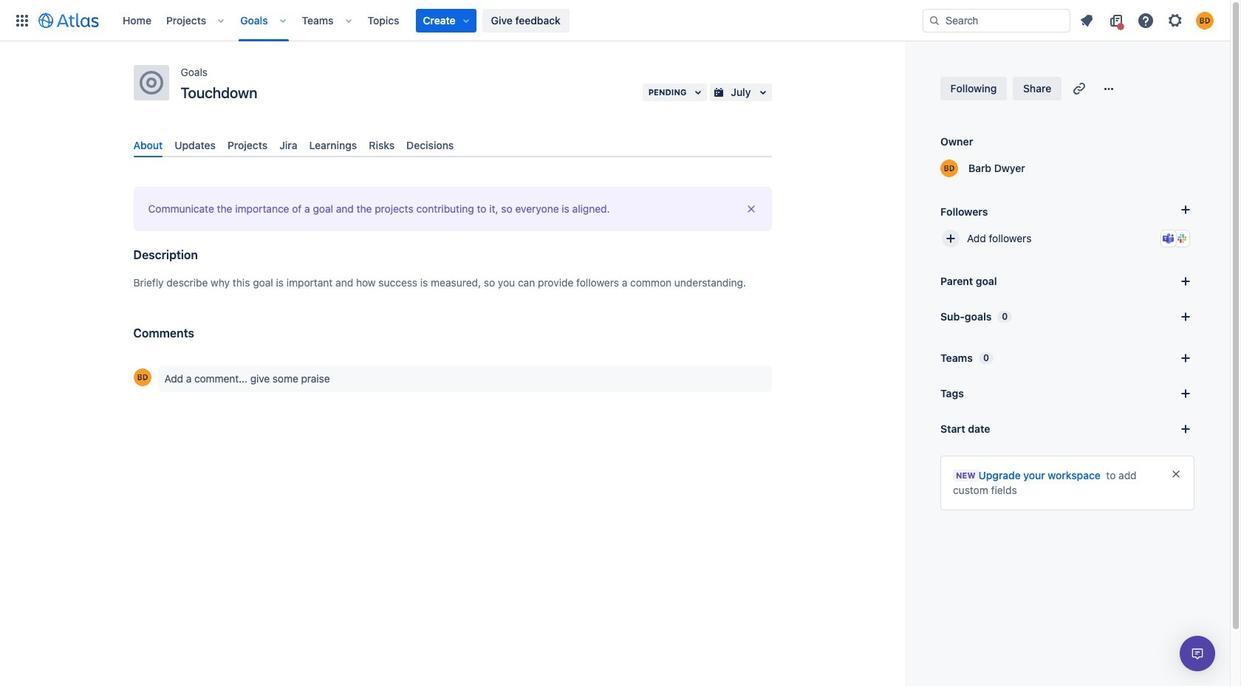Task type: vqa. For each thing, say whether or not it's contained in the screenshot.
townsquare image to the top
no



Task type: describe. For each thing, give the bounding box(es) containing it.
1 horizontal spatial close banner image
[[1170, 468, 1182, 480]]

notifications image
[[1078, 11, 1096, 29]]

Search field
[[923, 8, 1071, 32]]

search image
[[929, 14, 941, 26]]

top element
[[9, 0, 923, 41]]

add follower image
[[942, 230, 960, 248]]

help image
[[1137, 11, 1155, 29]]

goal icon image
[[139, 71, 163, 95]]

open intercom messenger image
[[1189, 645, 1207, 663]]

more icon image
[[1100, 80, 1118, 98]]



Task type: locate. For each thing, give the bounding box(es) containing it.
close banner image
[[745, 203, 757, 215], [1170, 468, 1182, 480]]

1 vertical spatial close banner image
[[1170, 468, 1182, 480]]

0 horizontal spatial close banner image
[[745, 203, 757, 215]]

msteams logo showing  channels are connected to this goal image
[[1163, 233, 1175, 245]]

slack logo showing nan channels are connected to this goal image
[[1176, 233, 1188, 245]]

None search field
[[923, 8, 1071, 32]]

add a follower image
[[1177, 201, 1195, 219]]

account image
[[1196, 11, 1214, 29]]

tab list
[[127, 133, 778, 158]]

0 vertical spatial close banner image
[[745, 203, 757, 215]]

banner
[[0, 0, 1230, 41]]

switch to... image
[[13, 11, 31, 29]]

settings image
[[1167, 11, 1185, 29]]



